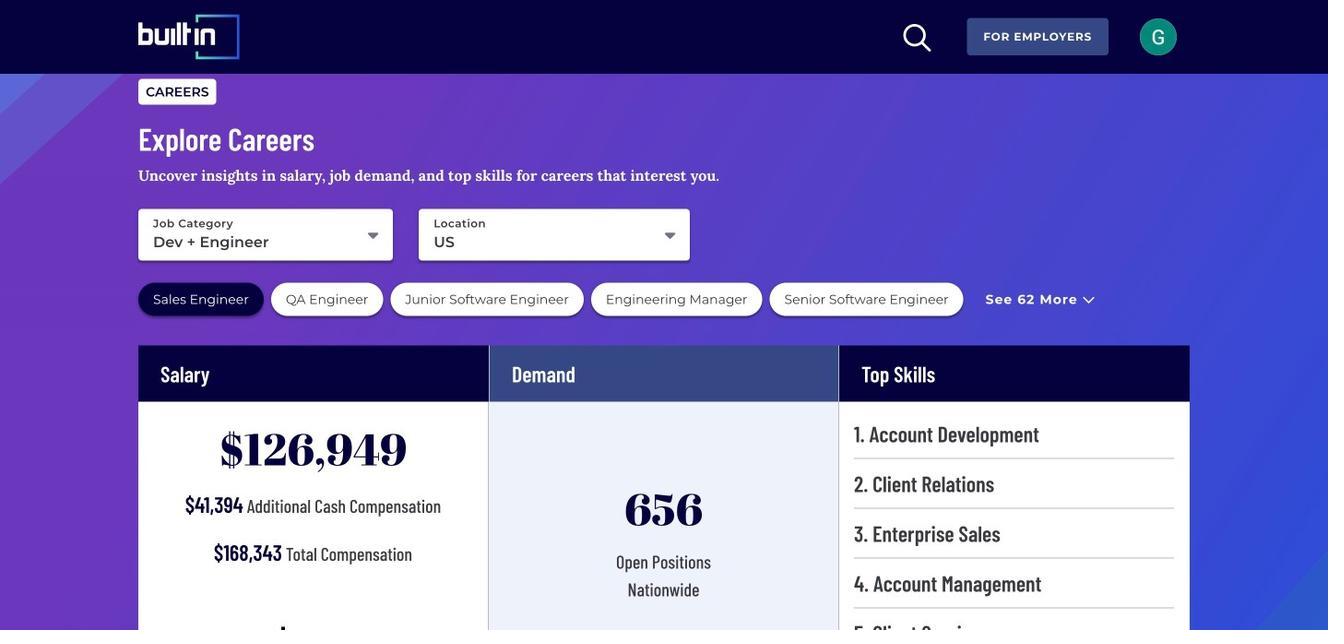 Task type: locate. For each thing, give the bounding box(es) containing it.
1 horizontal spatial caret down image
[[665, 226, 675, 243]]

built in national image
[[138, 14, 266, 59]]

icon image
[[903, 24, 931, 52], [1092, 44, 1106, 58], [183, 44, 196, 57], [1083, 293, 1095, 306]]

0 horizontal spatial caret down image
[[368, 226, 378, 243]]

caret down image
[[368, 226, 378, 243], [665, 226, 675, 243]]



Task type: describe. For each thing, give the bounding box(es) containing it.
1 caret down image from the left
[[368, 226, 378, 243]]

2 caret down image from the left
[[665, 226, 675, 243]]



